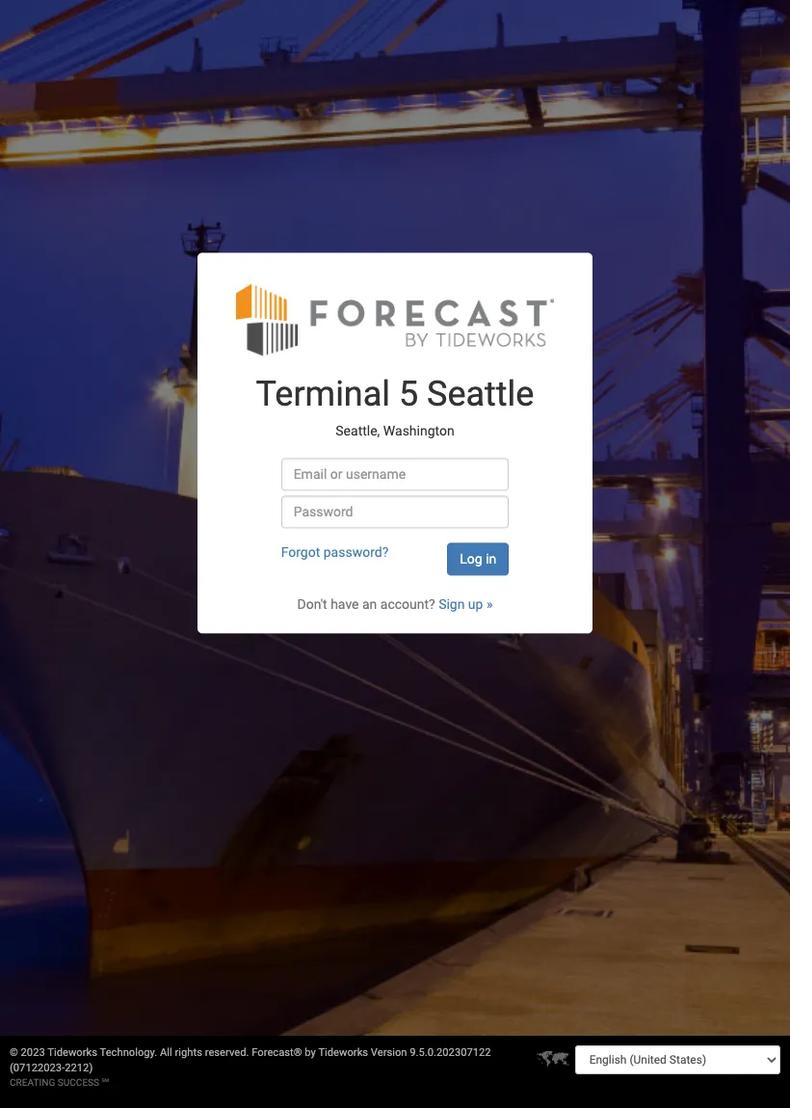 Task type: locate. For each thing, give the bounding box(es) containing it.
up
[[468, 597, 483, 613]]

©
[[10, 1047, 18, 1059]]

seattle,
[[336, 423, 380, 439]]

9.5.0.202307122
[[410, 1047, 491, 1059]]

terminal 5 seattle seattle, washington
[[256, 375, 534, 439]]

© 2023 tideworks technology. all rights reserved.
[[10, 1047, 252, 1059]]

account?
[[380, 597, 435, 613]]

1 horizontal spatial tideworks
[[318, 1047, 368, 1059]]

sign up » link
[[439, 597, 493, 613]]

tideworks
[[47, 1047, 97, 1059], [318, 1047, 368, 1059]]

don't
[[297, 597, 327, 613]]

rights
[[175, 1047, 202, 1059]]

forecast® by tideworks image
[[236, 282, 554, 357]]

seattle
[[427, 375, 534, 415]]

tideworks up 2212)
[[47, 1047, 97, 1059]]

1 tideworks from the left
[[47, 1047, 97, 1059]]

(07122023-
[[10, 1062, 65, 1074]]

2 tideworks from the left
[[318, 1047, 368, 1059]]

forgot password? link
[[281, 545, 389, 560]]

have
[[331, 597, 359, 613]]

tideworks for 2023
[[47, 1047, 97, 1059]]

0 horizontal spatial tideworks
[[47, 1047, 97, 1059]]

»
[[487, 597, 493, 613]]

terminal
[[256, 375, 390, 415]]

tideworks right by in the left bottom of the page
[[318, 1047, 368, 1059]]

tideworks inside forecast® by tideworks version 9.5.0.202307122 (07122023-2212) creating success ℠
[[318, 1047, 368, 1059]]

an
[[362, 597, 377, 613]]

forecast® by tideworks version 9.5.0.202307122 (07122023-2212) creating success ℠
[[10, 1047, 491, 1088]]

sign
[[439, 597, 465, 613]]

by
[[305, 1047, 316, 1059]]

washington
[[383, 423, 455, 439]]



Task type: describe. For each thing, give the bounding box(es) containing it.
forgot
[[281, 545, 320, 560]]

in
[[486, 552, 497, 567]]

all
[[160, 1047, 172, 1059]]

forgot password? log in
[[281, 545, 497, 567]]

success
[[58, 1077, 99, 1088]]

℠
[[102, 1077, 109, 1088]]

2212)
[[65, 1062, 93, 1074]]

forecast®
[[252, 1047, 302, 1059]]

Password password field
[[281, 496, 509, 529]]

don't have an account? sign up »
[[297, 597, 493, 613]]

log
[[460, 552, 483, 567]]

log in button
[[447, 543, 509, 576]]

creating
[[10, 1077, 55, 1088]]

Email or username text field
[[281, 458, 509, 491]]

5
[[399, 375, 418, 415]]

version
[[371, 1047, 407, 1059]]

password?
[[324, 545, 389, 560]]

tideworks for by
[[318, 1047, 368, 1059]]

technology.
[[100, 1047, 157, 1059]]

reserved.
[[205, 1047, 249, 1059]]

2023
[[21, 1047, 45, 1059]]



Task type: vqa. For each thing, say whether or not it's contained in the screenshot.
Version
yes



